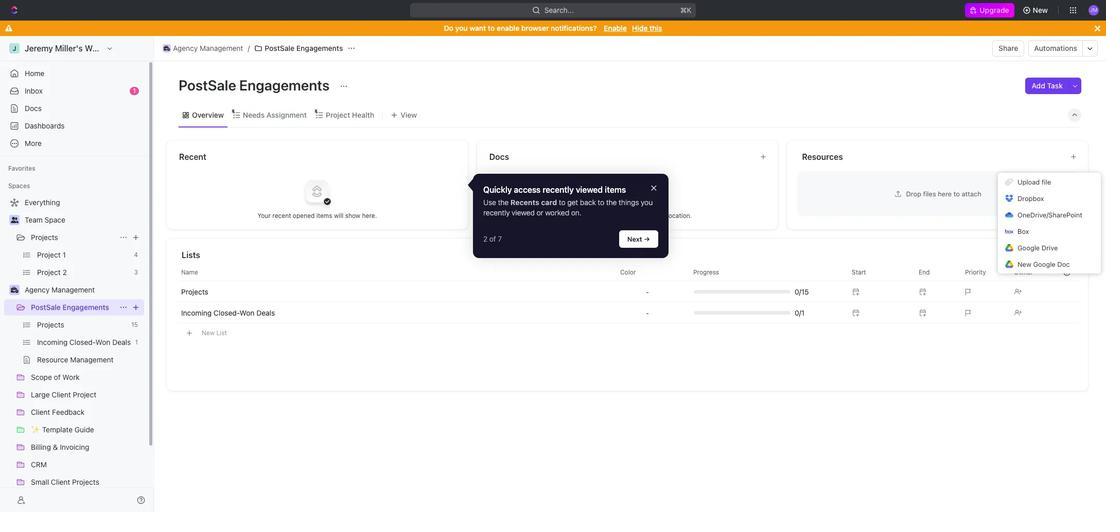 Task type: vqa. For each thing, say whether or not it's contained in the screenshot.
second 28 Element from right
no



Task type: locate. For each thing, give the bounding box(es) containing it.
end
[[919, 268, 930, 276]]

progress
[[693, 268, 719, 276]]

use the recents card
[[483, 198, 557, 207]]

1 vertical spatial management
[[51, 286, 95, 294]]

0 vertical spatial viewed
[[576, 185, 603, 194]]

1 vertical spatial postsale
[[179, 77, 236, 94]]

on.
[[571, 209, 582, 217]]

health
[[352, 110, 374, 119]]

new left list
[[202, 329, 215, 337]]

0 horizontal spatial recently
[[483, 209, 510, 217]]

engagements
[[296, 44, 343, 53], [239, 77, 330, 94], [63, 303, 109, 312]]

google down 'google drive' button
[[1033, 260, 1056, 269]]

agency management
[[173, 44, 243, 53], [25, 286, 95, 294]]

incoming closed-won deals
[[181, 309, 275, 317]]

google drive button
[[998, 240, 1101, 256]]

0 horizontal spatial management
[[51, 286, 95, 294]]

1 horizontal spatial projects
[[181, 288, 208, 296]]

0 horizontal spatial agency
[[25, 286, 50, 294]]

1 vertical spatial this
[[655, 212, 665, 220]]

use
[[483, 198, 496, 207]]

dropbox button
[[998, 190, 1101, 207]]

docs right any
[[631, 212, 645, 220]]

agency
[[173, 44, 198, 53], [25, 286, 50, 294]]

to right the want
[[488, 24, 495, 32]]

end button
[[913, 264, 959, 281]]

new list button
[[177, 324, 1080, 342]]

1 horizontal spatial management
[[200, 44, 243, 53]]

projects link down "name"
[[181, 288, 208, 296]]

2 horizontal spatial docs
[[631, 212, 645, 220]]

needs assignment
[[243, 110, 307, 119]]

assignment
[[267, 110, 307, 119]]

haven't
[[575, 212, 597, 220]]

1 horizontal spatial you
[[641, 198, 653, 207]]

incoming closed-won deals link
[[181, 309, 275, 317]]

postsale engagements link
[[252, 42, 346, 55], [31, 300, 115, 316]]

postsale engagements
[[265, 44, 343, 53], [179, 77, 333, 94], [31, 303, 109, 312]]

docs
[[25, 104, 42, 113], [489, 152, 509, 162], [631, 212, 645, 220]]

0 vertical spatial docs
[[25, 104, 42, 113]]

this right 'hide' in the right top of the page
[[650, 24, 662, 32]]

1 vertical spatial items
[[316, 212, 332, 220]]

2 vertical spatial engagements
[[63, 303, 109, 312]]

0 horizontal spatial postsale engagements link
[[31, 300, 115, 316]]

1 horizontal spatial new
[[1018, 260, 1032, 269]]

home link
[[4, 65, 144, 82]]

no recent items image
[[297, 171, 338, 212]]

postsale engagements inside tree
[[31, 303, 109, 312]]

needs
[[243, 110, 265, 119]]

2 vertical spatial new
[[202, 329, 215, 337]]

to right here
[[954, 190, 960, 198]]

location.
[[667, 212, 692, 220]]

0 vertical spatial projects link
[[31, 230, 115, 246]]

color button
[[614, 264, 681, 281]]

recently up card
[[543, 185, 574, 194]]

1 vertical spatial recently
[[483, 209, 510, 217]]

docs up quickly
[[489, 152, 509, 162]]

0 horizontal spatial docs
[[25, 104, 42, 113]]

1 horizontal spatial items
[[605, 185, 626, 194]]

1 vertical spatial viewed
[[512, 209, 535, 217]]

to for want
[[488, 24, 495, 32]]

1 horizontal spatial postsale engagements link
[[252, 42, 346, 55]]

user group image
[[11, 217, 18, 223]]

here.
[[362, 212, 377, 220]]

file
[[1042, 178, 1051, 186]]

to right back on the top of page
[[598, 198, 604, 207]]

next →
[[627, 236, 650, 244]]

recents
[[511, 198, 539, 207]]

recent
[[272, 212, 291, 220]]

0 vertical spatial agency management
[[173, 44, 243, 53]]

0 vertical spatial management
[[200, 44, 243, 53]]

this left 'location.'
[[655, 212, 665, 220]]

1 horizontal spatial postsale
[[179, 77, 236, 94]]

color
[[620, 268, 636, 276]]

1 vertical spatial agency management
[[25, 286, 95, 294]]

new down google drive
[[1018, 260, 1032, 269]]

projects link down team space link at the top of page
[[31, 230, 115, 246]]

viewed down the recents
[[512, 209, 535, 217]]

projects down "team space"
[[31, 233, 58, 242]]

agency right business time image
[[173, 44, 198, 53]]

agency right business time icon
[[25, 286, 50, 294]]

project health
[[326, 110, 374, 119]]

/
[[248, 44, 250, 53]]

tree containing team space
[[4, 195, 144, 513]]

deals
[[256, 309, 275, 317]]

dashboards
[[25, 121, 65, 130]]

1 vertical spatial new
[[1018, 260, 1032, 269]]

tree
[[4, 195, 144, 513]]

0 horizontal spatial postsale
[[31, 303, 61, 312]]

tree inside sidebar navigation
[[4, 195, 144, 513]]

the inside to get back to the things you recently viewed or worked on.
[[606, 198, 617, 207]]

next
[[627, 236, 642, 244]]

overview link
[[190, 108, 224, 122]]

postsale engagements link inside tree
[[31, 300, 115, 316]]

0 horizontal spatial the
[[498, 198, 509, 207]]

projects inside tree
[[31, 233, 58, 242]]

1 vertical spatial docs
[[489, 152, 509, 162]]

2 vertical spatial postsale
[[31, 303, 61, 312]]

to for here
[[954, 190, 960, 198]]

1 vertical spatial google
[[1033, 260, 1056, 269]]

viewed up back on the top of page
[[576, 185, 603, 194]]

search...
[[545, 6, 574, 14]]

drop
[[906, 190, 922, 198]]

new for new google doc
[[1018, 260, 1032, 269]]

recently down use at the top of the page
[[483, 209, 510, 217]]

items inside × navigation
[[605, 185, 626, 194]]

docs down the inbox
[[25, 104, 42, 113]]

resources button
[[802, 151, 1062, 163]]

google down box
[[1018, 244, 1040, 252]]

projects
[[31, 233, 58, 242], [181, 288, 208, 296]]

0 vertical spatial postsale engagements link
[[252, 42, 346, 55]]

0 horizontal spatial agency management
[[25, 286, 95, 294]]

you inside to get back to the things you recently viewed or worked on.
[[641, 198, 653, 207]]

agency management link
[[160, 42, 246, 55], [25, 282, 142, 299]]

google
[[1018, 244, 1040, 252], [1033, 260, 1056, 269]]

business time image
[[11, 287, 18, 293]]

2 vertical spatial postsale engagements
[[31, 303, 109, 312]]

spaces
[[8, 182, 30, 190]]

0 vertical spatial new
[[1033, 6, 1048, 14]]

→
[[644, 236, 650, 244]]

0 vertical spatial recently
[[543, 185, 574, 194]]

add task
[[1032, 81, 1063, 90]]

1 vertical spatial agency management link
[[25, 282, 142, 299]]

2 horizontal spatial new
[[1033, 6, 1048, 14]]

2 of 7
[[483, 235, 502, 244]]

box button
[[998, 223, 1101, 240]]

0 horizontal spatial agency management link
[[25, 282, 142, 299]]

resources
[[802, 152, 843, 162]]

0 horizontal spatial items
[[316, 212, 332, 220]]

sidebar navigation
[[0, 36, 154, 513]]

closed-
[[214, 309, 240, 317]]

the up 'added'
[[606, 198, 617, 207]]

to get back to the things you recently viewed or worked on.
[[483, 198, 655, 217]]

lists
[[182, 251, 200, 260]]

items up things
[[605, 185, 626, 194]]

things
[[619, 198, 639, 207]]

projects down "name"
[[181, 288, 208, 296]]

0 vertical spatial google
[[1018, 244, 1040, 252]]

0 vertical spatial items
[[605, 185, 626, 194]]

quickly access recently viewed items
[[483, 185, 626, 194]]

start button
[[846, 264, 913, 281]]

next → button
[[619, 231, 658, 248]]

0 vertical spatial postsale engagements
[[265, 44, 343, 53]]

engagements inside tree
[[63, 303, 109, 312]]

agency management left /
[[173, 44, 243, 53]]

google inside 'google drive' button
[[1018, 244, 1040, 252]]

1 horizontal spatial agency
[[173, 44, 198, 53]]

0 horizontal spatial projects
[[31, 233, 58, 242]]

the
[[498, 198, 509, 207], [606, 198, 617, 207]]

access
[[514, 185, 541, 194]]

1 horizontal spatial projects link
[[181, 288, 208, 296]]

0 vertical spatial projects
[[31, 233, 58, 242]]

7
[[498, 235, 502, 244]]

new up automations
[[1033, 6, 1048, 14]]

this
[[650, 24, 662, 32], [655, 212, 665, 220]]

inbox
[[25, 86, 43, 95]]

0 vertical spatial you
[[455, 24, 468, 32]]

1 the from the left
[[498, 198, 509, 207]]

share
[[999, 44, 1018, 53]]

0 horizontal spatial viewed
[[512, 209, 535, 217]]

enable
[[604, 24, 627, 32]]

2 horizontal spatial postsale
[[265, 44, 295, 53]]

business time image
[[164, 46, 170, 51]]

1 horizontal spatial docs
[[489, 152, 509, 162]]

1 vertical spatial projects
[[181, 288, 208, 296]]

docs inside sidebar navigation
[[25, 104, 42, 113]]

to
[[488, 24, 495, 32], [954, 190, 960, 198], [559, 198, 566, 207], [598, 198, 604, 207], [647, 212, 653, 220]]

onedrive/sharepoint
[[1018, 211, 1083, 219]]

2 the from the left
[[606, 198, 617, 207]]

0 horizontal spatial new
[[202, 329, 215, 337]]

1 horizontal spatial agency management link
[[160, 42, 246, 55]]

you down × button
[[641, 198, 653, 207]]

1 vertical spatial postsale engagements link
[[31, 300, 115, 316]]

dropbox
[[1018, 195, 1044, 203]]

1 vertical spatial agency
[[25, 286, 50, 294]]

1 vertical spatial you
[[641, 198, 653, 207]]

name
[[181, 268, 198, 276]]

you haven't added any docs to this location.
[[563, 212, 692, 220]]

1 horizontal spatial the
[[606, 198, 617, 207]]

items left "will"
[[316, 212, 332, 220]]

you right "do" at top left
[[455, 24, 468, 32]]

0 horizontal spatial projects link
[[31, 230, 115, 246]]

agency management right business time icon
[[25, 286, 95, 294]]

the right use at the top of the page
[[498, 198, 509, 207]]

any
[[619, 212, 629, 220]]

to for back
[[598, 198, 604, 207]]

files
[[923, 190, 936, 198]]

card
[[541, 198, 557, 207]]

recent
[[179, 152, 206, 162]]



Task type: describe. For each thing, give the bounding box(es) containing it.
new for new list
[[202, 329, 215, 337]]

do you want to enable browser notifications? enable hide this
[[444, 24, 662, 32]]

progress button
[[687, 264, 840, 281]]

project health link
[[324, 108, 374, 122]]

team space link
[[25, 212, 142, 229]]

new google doc button
[[998, 256, 1101, 273]]

automations
[[1034, 44, 1077, 53]]

will
[[334, 212, 344, 220]]

1 vertical spatial postsale engagements
[[179, 77, 333, 94]]

1 horizontal spatial viewed
[[576, 185, 603, 194]]

favorites
[[8, 165, 35, 172]]

google inside "new google doc" button
[[1033, 260, 1056, 269]]

won
[[240, 309, 255, 317]]

back
[[580, 198, 596, 207]]

owner
[[1014, 268, 1033, 276]]

0/1
[[795, 309, 805, 317]]

do
[[444, 24, 453, 32]]

needs assignment link
[[241, 108, 307, 122]]

dashboards link
[[4, 118, 144, 134]]

⌘k
[[681, 6, 692, 14]]

doc
[[1058, 260, 1070, 269]]

start
[[852, 268, 866, 276]]

add
[[1032, 81, 1046, 90]]

opened
[[293, 212, 315, 220]]

new for new
[[1033, 6, 1048, 14]]

your
[[258, 212, 271, 220]]

task
[[1047, 81, 1063, 90]]

list
[[216, 329, 227, 337]]

enable
[[497, 24, 520, 32]]

name button
[[177, 264, 614, 281]]

0 vertical spatial agency management link
[[160, 42, 246, 55]]

no most used docs image
[[607, 171, 648, 212]]

docs link
[[4, 100, 144, 117]]

drop files here to attach
[[906, 190, 982, 198]]

× navigation
[[473, 174, 669, 259]]

viewed inside to get back to the things you recently viewed or worked on.
[[512, 209, 535, 217]]

here
[[938, 190, 952, 198]]

your recent opened items will show here.
[[258, 212, 377, 220]]

favorites button
[[4, 163, 40, 175]]

quickly
[[483, 185, 512, 194]]

upgrade link
[[965, 3, 1014, 18]]

1 vertical spatial projects link
[[181, 288, 208, 296]]

to left get
[[559, 198, 566, 207]]

drive
[[1042, 244, 1058, 252]]

1
[[133, 87, 136, 95]]

attach
[[962, 190, 982, 198]]

to up →
[[647, 212, 653, 220]]

lists button
[[181, 249, 1076, 262]]

0 horizontal spatial you
[[455, 24, 468, 32]]

space
[[45, 216, 65, 224]]

project
[[326, 110, 350, 119]]

box
[[1018, 228, 1029, 236]]

recently inside to get back to the things you recently viewed or worked on.
[[483, 209, 510, 217]]

show
[[345, 212, 360, 220]]

0 vertical spatial postsale
[[265, 44, 295, 53]]

onedrive/sharepoint button
[[998, 207, 1101, 223]]

0 vertical spatial agency
[[173, 44, 198, 53]]

0 vertical spatial this
[[650, 24, 662, 32]]

incoming
[[181, 309, 212, 317]]

you
[[563, 212, 574, 220]]

0/15
[[795, 288, 809, 296]]

share button
[[993, 40, 1025, 57]]

management inside tree
[[51, 286, 95, 294]]

upload file
[[1018, 178, 1051, 186]]

get
[[567, 198, 578, 207]]

google drive
[[1018, 244, 1058, 252]]

priority button
[[959, 264, 1008, 281]]

new list
[[202, 329, 227, 337]]

owner button
[[1008, 264, 1054, 281]]

notifications?
[[551, 24, 597, 32]]

upload
[[1018, 178, 1040, 186]]

2 vertical spatial docs
[[631, 212, 645, 220]]

or
[[537, 209, 543, 217]]

agency management inside tree
[[25, 286, 95, 294]]

0 vertical spatial engagements
[[296, 44, 343, 53]]

2
[[483, 235, 488, 244]]

agency inside tree
[[25, 286, 50, 294]]

postsale inside tree
[[31, 303, 61, 312]]

add task button
[[1026, 78, 1069, 94]]

home
[[25, 69, 44, 78]]

1 vertical spatial engagements
[[239, 77, 330, 94]]

upload file button
[[998, 174, 1101, 190]]

1 horizontal spatial agency management
[[173, 44, 243, 53]]

added
[[599, 212, 617, 220]]

upgrade
[[980, 6, 1009, 14]]

1 horizontal spatial recently
[[543, 185, 574, 194]]

automations button
[[1029, 41, 1083, 56]]

× button
[[651, 181, 657, 193]]

want
[[470, 24, 486, 32]]

team
[[25, 216, 43, 224]]



